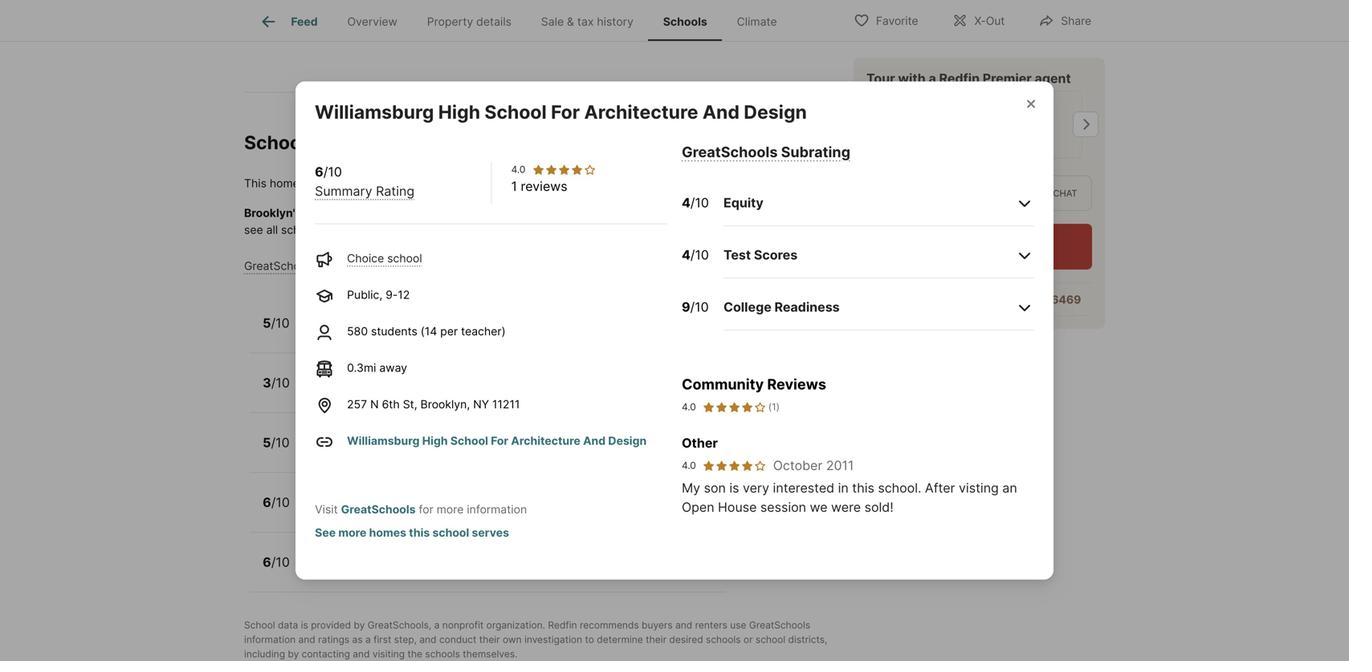 Task type: vqa. For each thing, say whether or not it's contained in the screenshot.
9-
yes



Task type: describe. For each thing, give the bounding box(es) containing it.
greatschools up step,
[[368, 620, 429, 632]]

community
[[682, 376, 764, 394]]

first step, and conduct their own investigation to determine their desired schools or school districts, including by contacting and visiting the schools themselves.
[[244, 635, 828, 661]]

8:00
[[1016, 251, 1036, 262]]

sold!
[[865, 500, 894, 516]]

climate
[[737, 15, 777, 28]]

public, inside the williamsburg preparatory school public, 9-12 • choice school • 0.3mi
[[308, 506, 343, 519]]

/10 up data
[[271, 555, 290, 571]]

and up on
[[502, 177, 522, 190]]

this inside my son is very interested in this school. after visting an open house session we were sold!
[[853, 481, 875, 496]]

• left ny
[[456, 386, 463, 400]]

districts,
[[788, 635, 828, 646]]

2 6 /10 from the top
[[263, 555, 290, 571]]

/10 down brooklyn
[[691, 195, 709, 211]]

• right per
[[490, 326, 496, 340]]

to inside first step, and conduct their own investigation to determine their desired schools or school districts, including by contacting and visiting the schools themselves.
[[585, 635, 594, 646]]

chat
[[1053, 188, 1078, 199]]

this right serves at the left
[[435, 326, 454, 340]]

website
[[760, 206, 801, 220]]

design for williamsburg high school for architecture and design link
[[608, 435, 647, 448]]

visiting
[[373, 649, 405, 661]]

4 /10 for test scores
[[682, 247, 709, 263]]

greatschools subrating link
[[682, 143, 851, 161]]

nonprofit
[[442, 620, 484, 632]]

conduct
[[439, 635, 477, 646]]

greatschools summary rating
[[244, 259, 406, 273]]

4 /10 for equity
[[682, 195, 709, 211]]

as
[[352, 635, 363, 646]]

renters
[[695, 620, 728, 632]]

out
[[986, 14, 1005, 28]]

12 inside williamsburg high school for architecture and design dialog
[[398, 288, 410, 302]]

determine
[[597, 635, 643, 646]]

and up contacting
[[298, 635, 316, 646]]

session
[[761, 500, 807, 516]]

college readiness button
[[724, 285, 1035, 331]]

overview tab
[[333, 2, 412, 41]]

1 vertical spatial rating 4.0 out of 5 element
[[703, 400, 767, 415]]

4 for equity
[[682, 195, 691, 211]]

580
[[347, 325, 368, 339]]

school inside "element"
[[485, 101, 547, 123]]

/10 left college
[[690, 300, 709, 315]]

brooklyn
[[653, 177, 699, 190]]

1 their from the left
[[479, 635, 500, 646]]

high for 'williamsburg high school for architecture and design' "element"
[[438, 101, 480, 123]]

public, left 580
[[308, 326, 343, 340]]

greatschools inside , a nonprofit organization. redfin recommends buyers and renters use greatschools information and ratings as a
[[749, 620, 811, 632]]

1 vertical spatial 4.0
[[682, 402, 696, 413]]

• left serves at the left
[[385, 326, 392, 340]]

son
[[704, 481, 726, 496]]

/10 left john
[[271, 375, 290, 391]]

next
[[906, 251, 927, 262]]

information inside williamsburg high school for architecture and design dialog
[[467, 503, 527, 517]]

&
[[567, 15, 574, 28]]

dec 8
[[1024, 97, 1044, 143]]

college readiness
[[724, 300, 840, 315]]

share button
[[1025, 4, 1105, 37]]

1 reviews
[[511, 179, 568, 194]]

• right "for"
[[461, 506, 468, 519]]

/10 up 3 /10 in the left bottom of the page
[[271, 316, 290, 331]]

serving
[[325, 223, 364, 237]]

details
[[476, 15, 512, 28]]

rating 4.0 out of 5 element for october 2011
[[703, 460, 767, 473]]

5 for public, prek-5 • serves this home • 0.4mi
[[263, 316, 271, 331]]

school inside conselyea preparatory school public, 6-8 • choice school • 0.4mi
[[455, 428, 498, 444]]

0 horizontal spatial more
[[338, 527, 367, 540]]

1 horizontal spatial 0.4mi
[[499, 326, 529, 340]]

public, inside conselyea preparatory school public, 6-8 • choice school • 0.4mi
[[308, 446, 343, 460]]

1 6 /10 from the top
[[263, 495, 290, 511]]

1 vertical spatial schools
[[244, 131, 317, 154]]

preparatory for conselyea
[[377, 428, 452, 444]]

brooklyn,
[[421, 398, 470, 412]]

school data is provided by greatschools
[[244, 620, 429, 632]]

4 for test scores
[[682, 247, 691, 263]]

1 horizontal spatial more
[[437, 503, 464, 517]]

2 vertical spatial schools
[[425, 649, 460, 661]]

next image
[[1073, 112, 1099, 138]]

5 right 580
[[375, 326, 382, 340]]

choice inside williamsburg high school for architecture and design dialog
[[347, 252, 384, 265]]

0.3mi away
[[347, 361, 407, 375]]

4.0 for 1
[[511, 164, 526, 176]]

policy
[[366, 206, 400, 220]]

is for my son is very interested in this school. after visting an open house session we were sold!
[[730, 481, 739, 496]]

(929) 552-6469 link
[[991, 293, 1082, 307]]

rating 4.0 out of 5 element for 1 reviews
[[532, 163, 596, 176]]

pm
[[1039, 251, 1053, 262]]

we
[[810, 500, 828, 516]]

see
[[315, 527, 336, 540]]

1 vertical spatial rating
[[372, 259, 406, 273]]

see
[[244, 223, 263, 237]]

• up homes
[[374, 506, 380, 519]]

is for school data is provided by greatschools
[[301, 620, 308, 632]]

williamsburg high school for architecture and design for williamsburg high school for architecture and design link
[[347, 435, 647, 448]]

sale
[[541, 15, 564, 28]]

use
[[730, 620, 747, 632]]

12 inside the williamsburg preparatory school public, 9-12 • choice school • 0.3mi
[[359, 506, 371, 519]]

brooklyn's enrollment policy is not based solely on geography.
[[244, 206, 588, 220]]

subrating
[[781, 143, 851, 161]]

redfin inside , a nonprofit organization. redfin recommends buyers and renters use greatschools information and ratings as a
[[548, 620, 577, 632]]

my son is very interested in this school. after visting an open house session we were sold!
[[682, 481, 1018, 516]]

enrollment
[[304, 206, 364, 220]]

choice inside the williamsburg preparatory school public, 9-12 • choice school • 0.3mi
[[383, 506, 420, 519]]

other
[[682, 436, 718, 451]]

the inside first step, and conduct their own investigation to determine their desired schools or school districts, including by contacting and visiting the schools themselves.
[[408, 649, 423, 661]]

5 /10 for public, 6-8 • choice school • 0.4mi
[[263, 435, 290, 451]]

this inside "please check the school district website to see all schools serving this home."
[[367, 223, 387, 237]]

• down brooklyn,
[[456, 446, 463, 460]]

5 for public, 6-8 • choice school • 0.4mi
[[263, 435, 271, 451]]

2 nyc from the left
[[525, 177, 546, 190]]

6th
[[382, 398, 400, 412]]

contacting
[[302, 649, 350, 661]]

schools inside "please check the school district website to see all schools serving this home."
[[281, 223, 322, 237]]

visit
[[315, 503, 338, 517]]

per
[[440, 325, 458, 339]]

williamsburg high school for architecture and design dialog
[[296, 82, 1054, 580]]

is left not
[[402, 206, 412, 220]]

property details tab
[[412, 2, 526, 41]]

580 students (14 per teacher)
[[347, 325, 506, 339]]

williamsburg preparatory school public, 9-12 • choice school • 0.3mi
[[308, 488, 515, 519]]

and down as at left bottom
[[353, 649, 370, 661]]

/10 inside "6 /10 summary rating"
[[324, 164, 342, 180]]

october 2011
[[773, 458, 854, 474]]

school inside "please check the school district website to see all schools serving this home."
[[682, 206, 717, 220]]

geog
[[549, 177, 578, 190]]

ratings
[[318, 635, 350, 646]]

own
[[503, 635, 522, 646]]

tab list containing feed
[[244, 0, 805, 41]]

via
[[1007, 188, 1021, 199]]

high for williamsburg high school for architecture and design link
[[422, 435, 448, 448]]

0.3mi inside the 'john ericsson middle school 126 public, 6-8 • choice school • 0.3mi'
[[466, 386, 495, 400]]

schools inside tab
[[663, 15, 708, 28]]

4.0 for october
[[682, 460, 696, 472]]

greatschools summary rating link
[[244, 259, 406, 273]]

/10 left the visit
[[271, 495, 290, 511]]

serves
[[395, 326, 431, 340]]

an
[[1003, 481, 1018, 496]]

school inside the williamsburg preparatory school public, 9-12 • choice school • 0.3mi
[[423, 506, 458, 519]]

including
[[244, 649, 285, 661]]

5 /10 for public, prek-5 • serves this home • 0.4mi
[[263, 316, 290, 331]]

tour for tour with a redfin premier agent
[[867, 71, 895, 86]]

8 inside the 'john ericsson middle school 126 public, 6-8 • choice school • 0.3mi'
[[359, 386, 365, 400]]

x-out button
[[939, 4, 1019, 37]]

6- inside the 'john ericsson middle school 126 public, 6-8 • choice school • 0.3mi'
[[346, 386, 359, 400]]

0 horizontal spatial home
[[270, 177, 299, 190]]

tax
[[578, 15, 594, 28]]

0 horizontal spatial the
[[349, 177, 367, 190]]

please
[[588, 206, 623, 220]]

3 /10
[[263, 375, 290, 391]]

home.
[[390, 223, 423, 237]]

st,
[[403, 398, 417, 412]]

students
[[371, 325, 418, 339]]

0.3mi inside williamsburg high school for architecture and design dialog
[[347, 361, 376, 375]]

school down "for"
[[433, 527, 469, 540]]

to inside "please check the school district website to see all schools serving this home."
[[804, 206, 815, 220]]

/10 left test
[[691, 247, 709, 263]]

257
[[347, 398, 367, 412]]

visit greatschools for more information
[[315, 503, 527, 517]]

3
[[263, 375, 271, 391]]

greatschools up equity
[[682, 143, 778, 161]]

very
[[743, 481, 770, 496]]

first
[[374, 635, 392, 646]]

for
[[419, 503, 434, 517]]

is for this home is within the nyc chancellor's office and nyc geog district #14 - brooklyn
[[303, 177, 311, 190]]

(929)
[[991, 293, 1022, 307]]

agent
[[1035, 71, 1071, 86]]



Task type: locate. For each thing, give the bounding box(es) containing it.
#14
[[622, 177, 641, 190]]

rating 4.0 out of 5 element down community
[[703, 400, 767, 415]]

,
[[429, 620, 432, 632]]

high up this home is within the nyc chancellor's office and nyc geog district #14 - brooklyn
[[438, 101, 480, 123]]

• down conselyea
[[369, 446, 375, 460]]

preparatory inside the williamsburg preparatory school public, 9-12 • choice school • 0.3mi
[[394, 488, 469, 504]]

interested
[[773, 481, 835, 496]]

public, prek-5 • serves this home • 0.4mi
[[308, 326, 529, 340]]

available:
[[930, 251, 972, 262]]

or
[[744, 635, 753, 646]]

6 /10 summary rating
[[315, 164, 415, 199]]

option
[[867, 175, 969, 211]]

1 vertical spatial a
[[434, 620, 440, 632]]

126
[[491, 368, 514, 384]]

investigation
[[525, 635, 582, 646]]

design for 'williamsburg high school for architecture and design' "element"
[[744, 101, 807, 123]]

greatschools down all
[[244, 259, 316, 273]]

0.4mi down ny
[[466, 446, 495, 460]]

and down ,
[[420, 635, 437, 646]]

1 vertical spatial and
[[583, 435, 606, 448]]

9-
[[386, 288, 398, 302], [346, 506, 359, 519]]

4.0 up my
[[682, 460, 696, 472]]

1 horizontal spatial and
[[703, 101, 740, 123]]

provided
[[311, 620, 351, 632]]

property
[[427, 15, 473, 28]]

and for 'williamsburg high school for architecture and design' "element"
[[703, 101, 740, 123]]

nyc right 1
[[525, 177, 546, 190]]

1 horizontal spatial for
[[551, 101, 580, 123]]

/10
[[324, 164, 342, 180], [691, 195, 709, 211], [691, 247, 709, 263], [690, 300, 709, 315], [271, 316, 290, 331], [271, 375, 290, 391], [271, 435, 290, 451], [271, 495, 290, 511], [271, 555, 290, 571]]

6 /10 left the visit
[[263, 495, 290, 511]]

tour for tour via video chat
[[979, 188, 1004, 199]]

1 horizontal spatial schools
[[663, 15, 708, 28]]

for inside "element"
[[551, 101, 580, 123]]

9- right the visit
[[346, 506, 359, 519]]

5
[[263, 316, 271, 331], [375, 326, 382, 340], [263, 435, 271, 451]]

readiness
[[775, 300, 840, 315]]

preparatory down st,
[[377, 428, 452, 444]]

0 vertical spatial summary
[[315, 184, 372, 199]]

data
[[278, 620, 298, 632]]

1 vertical spatial design
[[608, 435, 647, 448]]

1 4 /10 from the top
[[682, 195, 709, 211]]

0 vertical spatial williamsburg high school for architecture and design
[[315, 101, 807, 123]]

6 /10 up data
[[263, 555, 290, 571]]

redfin up investigation
[[548, 620, 577, 632]]

2 their from the left
[[646, 635, 667, 646]]

9 /10
[[682, 300, 709, 315]]

greatschools up homes
[[341, 503, 416, 517]]

0 horizontal spatial 9-
[[346, 506, 359, 519]]

0 horizontal spatial schools
[[244, 131, 317, 154]]

0 vertical spatial to
[[804, 206, 815, 220]]

1 horizontal spatial their
[[646, 635, 667, 646]]

design up greatschools subrating link
[[744, 101, 807, 123]]

ericsson
[[342, 368, 396, 384]]

1 vertical spatial architecture
[[511, 435, 581, 448]]

schools up this
[[244, 131, 317, 154]]

rating 4.0 out of 5 element up son
[[703, 460, 767, 473]]

4 left test
[[682, 247, 691, 263]]

school down the 257 n 6th st, brooklyn, ny 11211
[[418, 446, 453, 460]]

rating inside "6 /10 summary rating"
[[376, 184, 415, 199]]

0 horizontal spatial nyc
[[370, 177, 391, 190]]

552-
[[1025, 293, 1052, 307]]

school inside the 'john ericsson middle school 126 public, 6-8 • choice school • 0.3mi'
[[445, 368, 488, 384]]

/10 down 3 /10 in the left bottom of the page
[[271, 435, 290, 451]]

community reviews
[[682, 376, 827, 394]]

0 vertical spatial 4 /10
[[682, 195, 709, 211]]

6- down conselyea
[[346, 446, 359, 460]]

1 horizontal spatial a
[[434, 620, 440, 632]]

the right check
[[661, 206, 678, 220]]

rating 4.0 out of 5 element
[[532, 163, 596, 176], [703, 400, 767, 415], [703, 460, 767, 473]]

is inside my son is very interested in this school. after visting an open house session we were sold!
[[730, 481, 739, 496]]

summary down serving
[[319, 259, 369, 273]]

at
[[1004, 251, 1013, 262]]

8 down conselyea
[[359, 446, 365, 460]]

tour inside 'list box'
[[979, 188, 1004, 199]]

tour left the with on the top right of the page
[[867, 71, 895, 86]]

the down step,
[[408, 649, 423, 661]]

1 horizontal spatial information
[[467, 503, 527, 517]]

0 vertical spatial home
[[270, 177, 299, 190]]

next available: today at 8:00 pm
[[906, 251, 1053, 262]]

nyc chancellor's office link
[[370, 177, 499, 190]]

williamsburg for 'williamsburg high school for architecture and design' "element"
[[315, 101, 434, 123]]

summary
[[315, 184, 372, 199], [319, 259, 369, 273]]

my
[[682, 481, 701, 496]]

williamsburg high school for architecture and design for 'williamsburg high school for architecture and design' "element"
[[315, 101, 807, 123]]

tour via video chat list box
[[867, 175, 1092, 211]]

rating up public, 9-12
[[372, 259, 406, 273]]

their down buyers
[[646, 635, 667, 646]]

october
[[773, 458, 823, 474]]

1 vertical spatial by
[[288, 649, 299, 661]]

college
[[724, 300, 772, 315]]

school inside conselyea preparatory school public, 6-8 • choice school • 0.4mi
[[418, 446, 453, 460]]

0 horizontal spatial 0.4mi
[[466, 446, 495, 460]]

design left "other"
[[608, 435, 647, 448]]

, a nonprofit organization. redfin recommends buyers and renters use greatschools information and ratings as a
[[244, 620, 811, 646]]

buyers
[[642, 620, 673, 632]]

2 vertical spatial 0.3mi
[[471, 506, 500, 519]]

6- down ericsson at the left of the page
[[346, 386, 359, 400]]

high inside "element"
[[438, 101, 480, 123]]

john ericsson middle school 126 public, 6-8 • choice school • 0.3mi
[[308, 368, 514, 400]]

0 vertical spatial 5 /10
[[263, 316, 290, 331]]

x-out
[[975, 14, 1005, 28]]

0 vertical spatial more
[[437, 503, 464, 517]]

on
[[507, 206, 521, 220]]

0 vertical spatial a
[[929, 71, 936, 86]]

choice inside the 'john ericsson middle school 126 public, 6-8 • choice school • 0.3mi'
[[378, 386, 415, 400]]

public,
[[347, 288, 383, 302], [308, 326, 343, 340], [308, 386, 343, 400], [308, 446, 343, 460], [308, 506, 343, 519]]

1 vertical spatial preparatory
[[394, 488, 469, 504]]

williamsburg high school for architecture and design element
[[315, 82, 826, 124]]

1 vertical spatial williamsburg
[[347, 435, 420, 448]]

9- inside williamsburg high school for architecture and design dialog
[[386, 288, 398, 302]]

for down 11211 at left
[[491, 435, 509, 448]]

1 vertical spatial williamsburg high school for architecture and design
[[347, 435, 647, 448]]

williamsburg for williamsburg high school for architecture and design link
[[347, 435, 420, 448]]

sale & tax history tab
[[526, 2, 649, 41]]

reviews
[[767, 376, 827, 394]]

1 vertical spatial 4 /10
[[682, 247, 709, 263]]

homes
[[369, 527, 406, 540]]

john
[[308, 368, 339, 384]]

0 horizontal spatial tour
[[867, 71, 895, 86]]

williamsburg inside the williamsburg preparatory school public, 9-12 • choice school • 0.3mi
[[308, 488, 391, 504]]

climate tab
[[722, 2, 792, 41]]

2 vertical spatial a
[[365, 635, 371, 646]]

n
[[370, 398, 379, 412]]

tab list
[[244, 0, 805, 41]]

home right this
[[270, 177, 299, 190]]

this down visit greatschools for more information
[[409, 527, 430, 540]]

6- inside conselyea preparatory school public, 6-8 • choice school • 0.4mi
[[346, 446, 359, 460]]

recommends
[[580, 620, 639, 632]]

4 /10
[[682, 195, 709, 211], [682, 247, 709, 263]]

choice down 6th
[[378, 446, 415, 460]]

1 vertical spatial 0.3mi
[[466, 386, 495, 400]]

video
[[1024, 188, 1051, 199]]

public, inside the 'john ericsson middle school 126 public, 6-8 • choice school • 0.3mi'
[[308, 386, 343, 400]]

1 horizontal spatial redfin
[[939, 71, 980, 86]]

all
[[266, 223, 278, 237]]

public, down john
[[308, 386, 343, 400]]

2 horizontal spatial schools
[[706, 635, 741, 646]]

0 horizontal spatial and
[[583, 435, 606, 448]]

4
[[682, 195, 691, 211], [682, 247, 691, 263]]

1 horizontal spatial to
[[804, 206, 815, 220]]

1 4 from the top
[[682, 195, 691, 211]]

0 horizontal spatial for
[[491, 435, 509, 448]]

0 vertical spatial 8
[[1024, 108, 1043, 143]]

preparatory for williamsburg
[[394, 488, 469, 504]]

williamsburg high school for architecture and design link
[[347, 435, 647, 448]]

the
[[349, 177, 367, 190], [661, 206, 678, 220], [408, 649, 423, 661]]

architecture down 11211 at left
[[511, 435, 581, 448]]

more right see
[[338, 527, 367, 540]]

dec
[[1024, 97, 1044, 108]]

rating 4.0 out of 5 element up geog
[[532, 163, 596, 176]]

2 4 from the top
[[682, 247, 691, 263]]

0 vertical spatial for
[[551, 101, 580, 123]]

school inside the williamsburg preparatory school public, 9-12 • choice school • 0.3mi
[[471, 488, 515, 504]]

1 6- from the top
[[346, 386, 359, 400]]

1 vertical spatial high
[[422, 435, 448, 448]]

4.0 up "other"
[[682, 402, 696, 413]]

is right data
[[301, 620, 308, 632]]

greatschools up districts,
[[749, 620, 811, 632]]

8 inside conselyea preparatory school public, 6-8 • choice school • 0.4mi
[[359, 446, 365, 460]]

1 horizontal spatial 9-
[[386, 288, 398, 302]]

1 horizontal spatial the
[[408, 649, 423, 661]]

tour with a redfin premier agent
[[867, 71, 1071, 86]]

0 vertical spatial 0.3mi
[[347, 361, 376, 375]]

1 vertical spatial tour
[[979, 188, 1004, 199]]

ny
[[473, 398, 489, 412]]

1 horizontal spatial schools
[[425, 649, 460, 661]]

their up themselves.
[[479, 635, 500, 646]]

williamsburg high school for architecture and design inside "element"
[[315, 101, 807, 123]]

summary inside "6 /10 summary rating"
[[315, 184, 372, 199]]

school right or
[[756, 635, 786, 646]]

test scores
[[724, 247, 798, 263]]

with
[[898, 71, 926, 86]]

themselves.
[[463, 649, 518, 661]]

0.3mi inside the williamsburg preparatory school public, 9-12 • choice school • 0.3mi
[[471, 506, 500, 519]]

next available: today at 8:00 pm button
[[867, 224, 1092, 270]]

by inside first step, and conduct their own investigation to determine their desired schools or school districts, including by contacting and visiting the schools themselves.
[[288, 649, 299, 661]]

school down middle
[[418, 386, 453, 400]]

architecture up -
[[584, 101, 698, 123]]

5 /10 up 3 /10 in the left bottom of the page
[[263, 316, 290, 331]]

0 horizontal spatial information
[[244, 635, 296, 646]]

public, inside williamsburg high school for architecture and design dialog
[[347, 288, 383, 302]]

information up the serves
[[467, 503, 527, 517]]

high down the 257 n 6th st, brooklyn, ny 11211
[[422, 435, 448, 448]]

0 vertical spatial 12
[[398, 288, 410, 302]]

1 vertical spatial for
[[491, 435, 509, 448]]

0 vertical spatial williamsburg
[[315, 101, 434, 123]]

the inside "please check the school district website to see all schools serving this home."
[[661, 206, 678, 220]]

this down policy
[[367, 223, 387, 237]]

schools down conduct
[[425, 649, 460, 661]]

greatschools subrating
[[682, 143, 851, 161]]

1 vertical spatial home
[[457, 326, 487, 340]]

1 5 /10 from the top
[[263, 316, 290, 331]]

1 horizontal spatial design
[[744, 101, 807, 123]]

architecture
[[584, 101, 698, 123], [511, 435, 581, 448]]

• down ericsson at the left of the page
[[369, 386, 375, 400]]

0 vertical spatial and
[[703, 101, 740, 123]]

8 inside dec 8
[[1024, 108, 1043, 143]]

0 vertical spatial schools
[[281, 223, 322, 237]]

choice school link
[[347, 252, 422, 265]]

1 horizontal spatial 12
[[398, 288, 410, 302]]

1 nyc from the left
[[370, 177, 391, 190]]

-
[[645, 177, 650, 190]]

and inside "element"
[[703, 101, 740, 123]]

williamsburg up see
[[308, 488, 391, 504]]

and up desired
[[676, 620, 693, 632]]

in
[[838, 481, 849, 496]]

0 vertical spatial the
[[349, 177, 367, 190]]

1 vertical spatial 6
[[263, 495, 271, 511]]

0 horizontal spatial their
[[479, 635, 500, 646]]

house
[[718, 500, 757, 516]]

2 horizontal spatial a
[[929, 71, 936, 86]]

0 horizontal spatial 12
[[359, 506, 371, 519]]

by right including
[[288, 649, 299, 661]]

2 5 /10 from the top
[[263, 435, 290, 451]]

prek-
[[346, 326, 375, 340]]

geography.
[[523, 206, 585, 220]]

schools right all
[[281, 223, 322, 237]]

for for williamsburg high school for architecture and design link
[[491, 435, 509, 448]]

0 vertical spatial architecture
[[584, 101, 698, 123]]

0.4mi inside conselyea preparatory school public, 6-8 • choice school • 0.4mi
[[466, 446, 495, 460]]

0 vertical spatial tour
[[867, 71, 895, 86]]

desired
[[669, 635, 703, 646]]

public, up 580
[[347, 288, 383, 302]]

summary up enrollment
[[315, 184, 372, 199]]

information up including
[[244, 635, 296, 646]]

rating
[[376, 184, 415, 199], [372, 259, 406, 273]]

5 up 3
[[263, 316, 271, 331]]

share
[[1061, 14, 1092, 28]]

district
[[581, 177, 619, 190]]

2 vertical spatial 6
[[263, 555, 271, 571]]

information inside , a nonprofit organization. redfin recommends buyers and renters use greatschools information and ratings as a
[[244, 635, 296, 646]]

choice inside conselyea preparatory school public, 6-8 • choice school • 0.4mi
[[378, 446, 415, 460]]

property details
[[427, 15, 512, 28]]

•
[[385, 326, 392, 340], [490, 326, 496, 340], [369, 386, 375, 400], [456, 386, 463, 400], [369, 446, 375, 460], [456, 446, 463, 460], [374, 506, 380, 519], [461, 506, 468, 519]]

middle
[[399, 368, 442, 384]]

12 up the students
[[398, 288, 410, 302]]

4 down brooklyn
[[682, 195, 691, 211]]

0 vertical spatial 0.4mi
[[499, 326, 529, 340]]

11211
[[492, 398, 520, 412]]

0 horizontal spatial by
[[288, 649, 299, 661]]

0 horizontal spatial design
[[608, 435, 647, 448]]

0 vertical spatial by
[[354, 620, 365, 632]]

9- inside the williamsburg preparatory school public, 9-12 • choice school • 0.3mi
[[346, 506, 359, 519]]

redfin right the with on the top right of the page
[[939, 71, 980, 86]]

visting
[[959, 481, 999, 496]]

preparatory up see more homes this school serves link
[[394, 488, 469, 504]]

2 4 /10 from the top
[[682, 247, 709, 263]]

4 /10 down brooklyn
[[682, 195, 709, 211]]

1 vertical spatial 5 /10
[[263, 435, 290, 451]]

schools down renters
[[706, 635, 741, 646]]

after
[[925, 481, 956, 496]]

0 horizontal spatial schools
[[281, 223, 322, 237]]

school up see more homes this school serves link
[[423, 506, 458, 519]]

school inside the 'john ericsson middle school 126 public, 6-8 • choice school • 0.3mi'
[[418, 386, 453, 400]]

1 vertical spatial 8
[[359, 386, 365, 400]]

5 /10 down 3 /10 in the left bottom of the page
[[263, 435, 290, 451]]

not
[[414, 206, 432, 220]]

home right (14
[[457, 326, 487, 340]]

schools
[[663, 15, 708, 28], [244, 131, 317, 154]]

the right within
[[349, 177, 367, 190]]

1 vertical spatial 6 /10
[[263, 555, 290, 571]]

6469
[[1052, 293, 1082, 307]]

0 vertical spatial 4.0
[[511, 164, 526, 176]]

1 horizontal spatial tour
[[979, 188, 1004, 199]]

2 vertical spatial the
[[408, 649, 423, 661]]

1 vertical spatial summary
[[319, 259, 369, 273]]

school inside first step, and conduct their own investigation to determine their desired schools or school districts, including by contacting and visiting the schools themselves.
[[756, 635, 786, 646]]

school down home.
[[387, 252, 422, 265]]

0 vertical spatial design
[[744, 101, 807, 123]]

2 vertical spatial williamsburg
[[308, 488, 391, 504]]

0 horizontal spatial redfin
[[548, 620, 577, 632]]

architecture for 'williamsburg high school for architecture and design' "element"
[[584, 101, 698, 123]]

1 horizontal spatial by
[[354, 620, 365, 632]]

257 n 6th st, brooklyn, ny 11211
[[347, 398, 520, 412]]

1 vertical spatial 9-
[[346, 506, 359, 519]]

and for williamsburg high school for architecture and design link
[[583, 435, 606, 448]]

0 vertical spatial rating 4.0 out of 5 element
[[532, 163, 596, 176]]

greatschools
[[682, 143, 778, 161], [244, 259, 316, 273], [341, 503, 416, 517], [368, 620, 429, 632], [749, 620, 811, 632]]

0 vertical spatial redfin
[[939, 71, 980, 86]]

architecture for williamsburg high school for architecture and design link
[[511, 435, 581, 448]]

0 vertical spatial 6 /10
[[263, 495, 290, 511]]

1 vertical spatial information
[[244, 635, 296, 646]]

0 horizontal spatial to
[[585, 635, 594, 646]]

a right as at left bottom
[[365, 635, 371, 646]]

more right "for"
[[437, 503, 464, 517]]

0.3mi down 126 in the bottom of the page
[[466, 386, 495, 400]]

0 vertical spatial high
[[438, 101, 480, 123]]

1 vertical spatial more
[[338, 527, 367, 540]]

away
[[379, 361, 407, 375]]

architecture inside "element"
[[584, 101, 698, 123]]

schools right history
[[663, 15, 708, 28]]

2 vertical spatial 8
[[359, 446, 365, 460]]

None button
[[876, 90, 941, 159], [947, 91, 1012, 159], [1018, 91, 1083, 159], [876, 90, 941, 159], [947, 91, 1012, 159], [1018, 91, 1083, 159]]

public, 9-12
[[347, 288, 410, 302]]

by up as at left bottom
[[354, 620, 365, 632]]

1 vertical spatial 6-
[[346, 446, 359, 460]]

this right in
[[853, 481, 875, 496]]

sale & tax history
[[541, 15, 634, 28]]

0 vertical spatial 6-
[[346, 386, 359, 400]]

to down the recommends
[[585, 635, 594, 646]]

choice down away on the bottom of page
[[378, 386, 415, 400]]

0.3mi up the serves
[[471, 506, 500, 519]]

0 vertical spatial 9-
[[386, 288, 398, 302]]

0 horizontal spatial a
[[365, 635, 371, 646]]

for for 'williamsburg high school for architecture and design' "element"
[[551, 101, 580, 123]]

/10 up summary rating link
[[324, 164, 342, 180]]

schools tab
[[649, 2, 722, 41]]

williamsburg inside "element"
[[315, 101, 434, 123]]

2011
[[826, 458, 854, 474]]

williamsburg up "6 /10 summary rating"
[[315, 101, 434, 123]]

2 6- from the top
[[346, 446, 359, 460]]

rating up policy
[[376, 184, 415, 199]]

1 vertical spatial to
[[585, 635, 594, 646]]

6 /10
[[263, 495, 290, 511], [263, 555, 290, 571]]

conselyea
[[308, 428, 374, 444]]

8 left the n
[[359, 386, 365, 400]]

preparatory inside conselyea preparatory school public, 6-8 • choice school • 0.4mi
[[377, 428, 452, 444]]

brooklyn's
[[244, 206, 302, 220]]

test scores button
[[724, 233, 1035, 279]]

williamsburg
[[315, 101, 434, 123], [347, 435, 420, 448], [308, 488, 391, 504]]

to right the website
[[804, 206, 815, 220]]

nyc up policy
[[370, 177, 391, 190]]

6 inside "6 /10 summary rating"
[[315, 164, 324, 180]]

design inside "element"
[[744, 101, 807, 123]]

0 vertical spatial rating
[[376, 184, 415, 199]]



